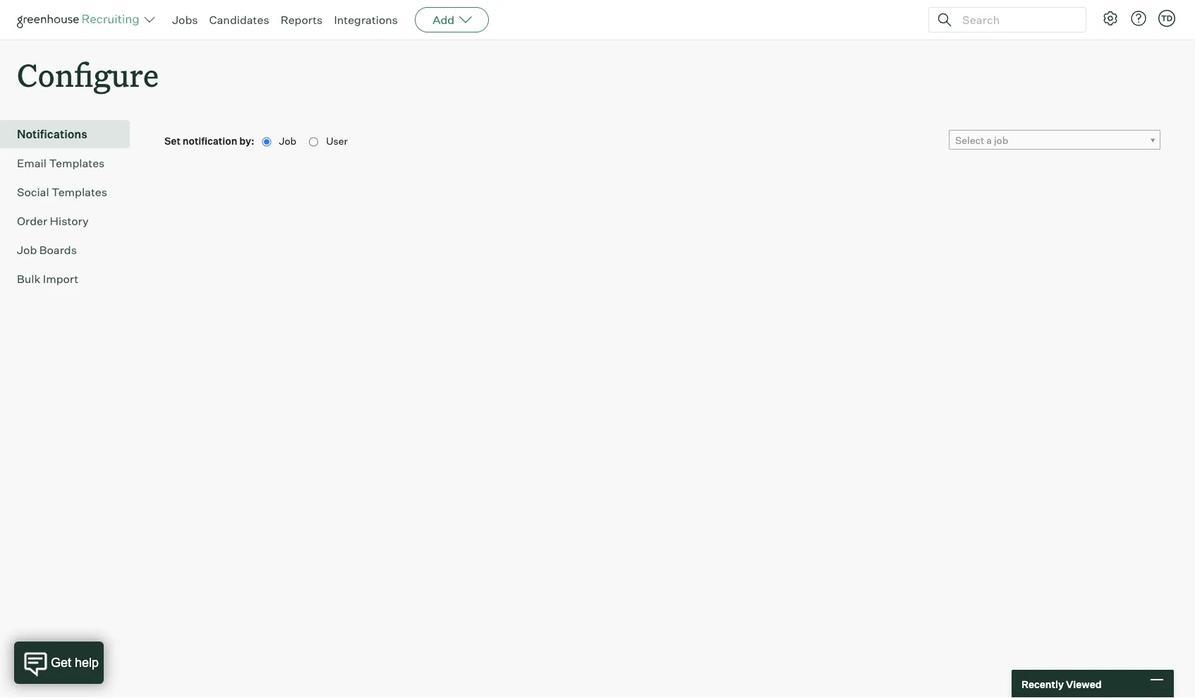 Task type: describe. For each thing, give the bounding box(es) containing it.
order
[[17, 214, 47, 228]]

bulk import link
[[17, 271, 124, 287]]

reports link
[[281, 13, 323, 27]]

job boards link
[[17, 242, 124, 259]]

reports
[[281, 13, 323, 27]]

Job radio
[[262, 137, 271, 147]]

email templates link
[[17, 155, 124, 172]]

history
[[50, 214, 89, 228]]

Search text field
[[959, 10, 1074, 30]]

notification
[[183, 135, 237, 147]]

social
[[17, 185, 49, 199]]

bulk import
[[17, 272, 79, 286]]

add button
[[415, 7, 489, 32]]

integrations link
[[334, 13, 398, 27]]

job for job
[[279, 135, 299, 147]]

job
[[995, 134, 1009, 147]]

viewed
[[1067, 678, 1102, 690]]

set notification by:
[[164, 135, 257, 147]]

job for job boards
[[17, 243, 37, 257]]

by:
[[240, 135, 255, 147]]

select a job
[[956, 134, 1009, 147]]

greenhouse recruiting image
[[17, 11, 144, 28]]

a
[[987, 134, 993, 147]]

boards
[[39, 243, 77, 257]]

notifications
[[17, 127, 87, 141]]

order history link
[[17, 213, 124, 230]]



Task type: vqa. For each thing, say whether or not it's contained in the screenshot.
the Reports
yes



Task type: locate. For each thing, give the bounding box(es) containing it.
td
[[1162, 13, 1173, 23]]

notifications link
[[17, 126, 124, 143]]

job right job 'option'
[[279, 135, 299, 147]]

select
[[956, 134, 985, 147]]

recently
[[1022, 678, 1065, 690]]

templates
[[49, 156, 105, 170], [52, 185, 107, 199]]

1 vertical spatial templates
[[52, 185, 107, 199]]

select a job link
[[950, 130, 1161, 151]]

td button
[[1159, 10, 1176, 27]]

recently viewed
[[1022, 678, 1102, 690]]

set
[[164, 135, 181, 147]]

email
[[17, 156, 47, 170]]

social templates
[[17, 185, 107, 199]]

candidates
[[209, 13, 269, 27]]

add
[[433, 13, 455, 27]]

order history
[[17, 214, 89, 228]]

1 horizontal spatial job
[[279, 135, 299, 147]]

social templates link
[[17, 184, 124, 201]]

job inside "link"
[[17, 243, 37, 257]]

email templates
[[17, 156, 105, 170]]

candidates link
[[209, 13, 269, 27]]

job
[[279, 135, 299, 147], [17, 243, 37, 257]]

templates up order history link
[[52, 185, 107, 199]]

jobs link
[[172, 13, 198, 27]]

templates for email templates
[[49, 156, 105, 170]]

integrations
[[334, 13, 398, 27]]

configure image
[[1103, 10, 1120, 27]]

configure
[[17, 54, 159, 95]]

0 vertical spatial templates
[[49, 156, 105, 170]]

1 vertical spatial job
[[17, 243, 37, 257]]

templates up social templates link
[[49, 156, 105, 170]]

import
[[43, 272, 79, 286]]

User radio
[[309, 137, 319, 147]]

user
[[326, 135, 348, 147]]

job boards
[[17, 243, 77, 257]]

td button
[[1156, 7, 1179, 30]]

0 horizontal spatial job
[[17, 243, 37, 257]]

0 vertical spatial job
[[279, 135, 299, 147]]

bulk
[[17, 272, 40, 286]]

templates for social templates
[[52, 185, 107, 199]]

jobs
[[172, 13, 198, 27]]

job up "bulk"
[[17, 243, 37, 257]]



